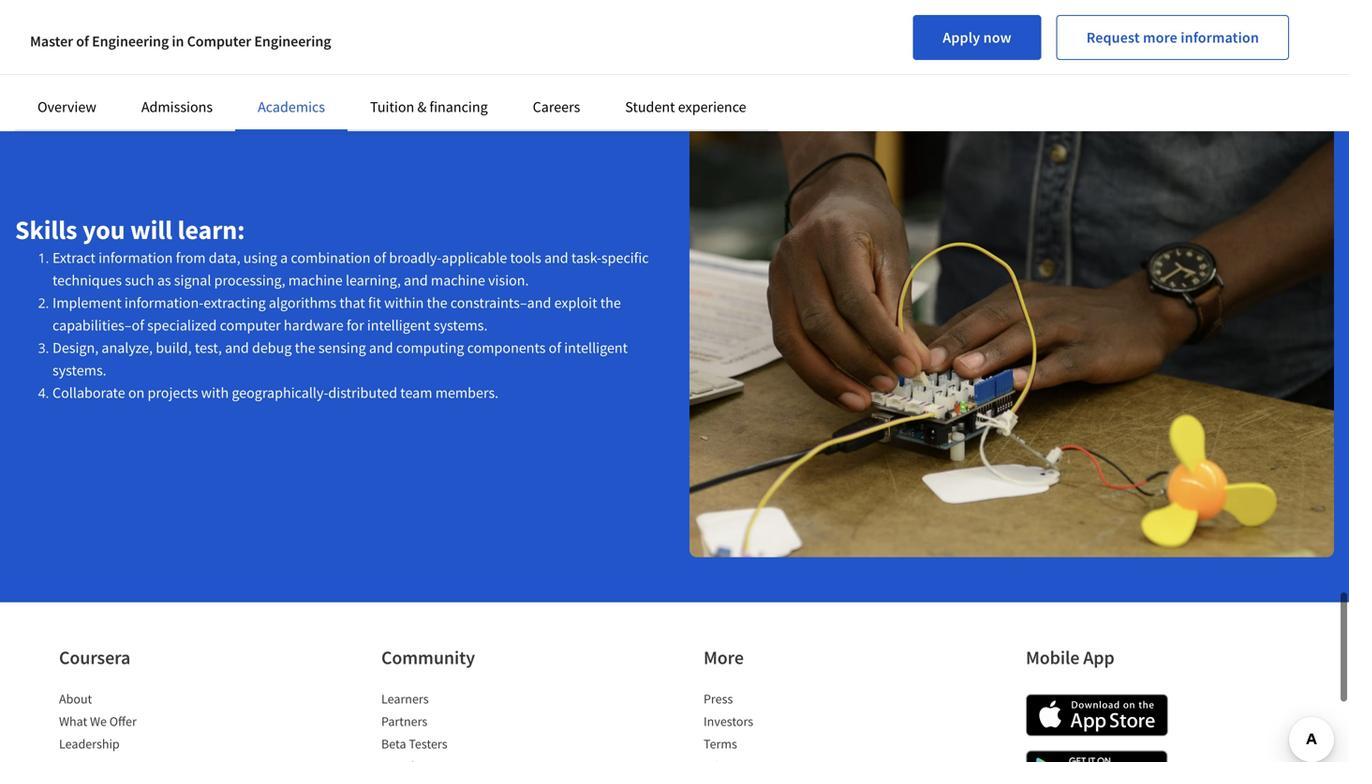 Task type: locate. For each thing, give the bounding box(es) containing it.
2 horizontal spatial list
[[704, 689, 863, 762]]

list item for community
[[381, 757, 541, 762]]

0 vertical spatial intelligent
[[367, 316, 431, 335]]

systems. up the computing
[[434, 316, 488, 335]]

learners link
[[381, 690, 429, 707]]

of right the "master"
[[76, 32, 89, 51]]

1 horizontal spatial engineering
[[254, 32, 331, 51]]

0 horizontal spatial list
[[59, 689, 218, 762]]

list containing learners
[[381, 689, 541, 762]]

list
[[59, 689, 218, 762], [381, 689, 541, 762], [704, 689, 863, 762]]

and down the computer
[[225, 338, 249, 357]]

2 horizontal spatial the
[[601, 294, 621, 312]]

engineering up academics link
[[254, 32, 331, 51]]

the right exploit
[[601, 294, 621, 312]]

list item for more
[[704, 757, 863, 762]]

we
[[90, 713, 107, 729]]

tuition
[[370, 97, 415, 116]]

0 horizontal spatial systems.
[[52, 361, 107, 380]]

investors
[[704, 713, 754, 729]]

specialized
[[147, 316, 217, 335]]

0 vertical spatial information
[[1181, 28, 1260, 47]]

mobile
[[1026, 646, 1080, 669]]

test,
[[195, 338, 222, 357]]

1 horizontal spatial list
[[381, 689, 541, 762]]

of up learning,
[[374, 249, 386, 267]]

1 horizontal spatial the
[[427, 294, 448, 312]]

intelligent
[[367, 316, 431, 335], [564, 338, 628, 357]]

what
[[59, 713, 87, 729]]

and down "broadly-"
[[404, 271, 428, 290]]

1 list item from the left
[[381, 757, 541, 762]]

extracting
[[204, 294, 266, 312]]

0 vertical spatial systems.
[[434, 316, 488, 335]]

terms
[[704, 735, 738, 752]]

combination
[[291, 249, 371, 267]]

0 horizontal spatial machine
[[288, 271, 343, 290]]

team
[[400, 383, 433, 402]]

will
[[130, 213, 173, 246]]

extract
[[52, 249, 95, 267]]

2 vertical spatial of
[[549, 338, 561, 357]]

overview
[[37, 97, 96, 116]]

2 machine from the left
[[431, 271, 485, 290]]

list item down terms
[[704, 757, 863, 762]]

signal
[[174, 271, 211, 290]]

information right more
[[1181, 28, 1260, 47]]

exploit
[[554, 294, 598, 312]]

learning,
[[346, 271, 401, 290]]

list containing press
[[704, 689, 863, 762]]

1 vertical spatial information
[[98, 249, 173, 267]]

student
[[625, 97, 675, 116]]

list item
[[381, 757, 541, 762], [704, 757, 863, 762]]

a
[[280, 249, 288, 267]]

1 horizontal spatial of
[[374, 249, 386, 267]]

machine
[[288, 271, 343, 290], [431, 271, 485, 290]]

what we offer link
[[59, 713, 137, 729]]

leadership
[[59, 735, 120, 752]]

0 horizontal spatial engineering
[[92, 32, 169, 51]]

coursera
[[59, 646, 130, 669]]

implement
[[52, 294, 122, 312]]

such
[[125, 271, 154, 290]]

and
[[545, 249, 569, 267], [404, 271, 428, 290], [225, 338, 249, 357], [369, 338, 393, 357]]

get it on google play image
[[1026, 750, 1169, 762]]

1 horizontal spatial information
[[1181, 28, 1260, 47]]

master
[[30, 32, 73, 51]]

build,
[[156, 338, 192, 357]]

careers
[[533, 97, 580, 116]]

the down hardware on the left
[[295, 338, 316, 357]]

admissions link
[[141, 97, 213, 116]]

with
[[201, 383, 229, 402]]

2 list from the left
[[381, 689, 541, 762]]

0 horizontal spatial information
[[98, 249, 173, 267]]

for
[[347, 316, 364, 335]]

as
[[157, 271, 171, 290]]

data,
[[209, 249, 241, 267]]

0 horizontal spatial list item
[[381, 757, 541, 762]]

engineering left in
[[92, 32, 169, 51]]

overview link
[[37, 97, 96, 116]]

1 engineering from the left
[[92, 32, 169, 51]]

beta testers link
[[381, 735, 448, 752]]

and left task- at the left top of page
[[545, 249, 569, 267]]

1 horizontal spatial systems.
[[434, 316, 488, 335]]

intelligent down within
[[367, 316, 431, 335]]

press investors terms
[[704, 690, 754, 752]]

the right within
[[427, 294, 448, 312]]

intelligent down exploit
[[564, 338, 628, 357]]

1 horizontal spatial machine
[[431, 271, 485, 290]]

tuition & financing
[[370, 97, 488, 116]]

systems.
[[434, 316, 488, 335], [52, 361, 107, 380]]

of right components at the top left of page
[[549, 338, 561, 357]]

0 vertical spatial of
[[76, 32, 89, 51]]

debug
[[252, 338, 292, 357]]

download on the app store image
[[1026, 694, 1169, 736]]

within
[[384, 294, 424, 312]]

machine down "applicable"
[[431, 271, 485, 290]]

task-
[[572, 249, 602, 267]]

1 horizontal spatial list item
[[704, 757, 863, 762]]

1 list from the left
[[59, 689, 218, 762]]

apply now button
[[913, 15, 1042, 60]]

press link
[[704, 690, 733, 707]]

machine up "algorithms"
[[288, 271, 343, 290]]

fit
[[368, 294, 381, 312]]

information up such
[[98, 249, 173, 267]]

experience
[[678, 97, 747, 116]]

the
[[427, 294, 448, 312], [601, 294, 621, 312], [295, 338, 316, 357]]

mobile app
[[1026, 646, 1115, 669]]

press
[[704, 690, 733, 707]]

1 vertical spatial systems.
[[52, 361, 107, 380]]

algorithms
[[269, 294, 337, 312]]

1 machine from the left
[[288, 271, 343, 290]]

list for coursera
[[59, 689, 218, 762]]

1 horizontal spatial intelligent
[[564, 338, 628, 357]]

list containing about
[[59, 689, 218, 762]]

tuition & financing link
[[370, 97, 488, 116]]

systems. down design,
[[52, 361, 107, 380]]

about link
[[59, 690, 92, 707]]

design,
[[52, 338, 99, 357]]

academics
[[258, 97, 325, 116]]

beta
[[381, 735, 406, 752]]

list item down testers
[[381, 757, 541, 762]]

1 vertical spatial intelligent
[[564, 338, 628, 357]]

learn:
[[178, 213, 245, 246]]

3 list from the left
[[704, 689, 863, 762]]

computing
[[396, 338, 464, 357]]

information inside skills you will learn: extract information from data, using a combination of broadly-applicable tools and task-specific techniques such as signal processing, machine learning, and machine vision. implement information-extracting algorithms that fit within the constraints–and exploit the capabilities–of specialized computer hardware for intelligent systems. design, analyze, build, test, and debug the sensing and computing components of intelligent systems. collaborate on projects with geographically-distributed team members.
[[98, 249, 173, 267]]

2 list item from the left
[[704, 757, 863, 762]]

sensing
[[319, 338, 366, 357]]



Task type: describe. For each thing, give the bounding box(es) containing it.
and right sensing
[[369, 338, 393, 357]]

information inside button
[[1181, 28, 1260, 47]]

skills
[[15, 213, 77, 246]]

list for more
[[704, 689, 863, 762]]

hardware
[[284, 316, 344, 335]]

in
[[172, 32, 184, 51]]

distributed
[[328, 383, 398, 402]]

request more information button
[[1057, 15, 1290, 60]]

learners
[[381, 690, 429, 707]]

tools
[[510, 249, 542, 267]]

members.
[[436, 383, 499, 402]]

analyze,
[[102, 338, 153, 357]]

list for community
[[381, 689, 541, 762]]

1 vertical spatial of
[[374, 249, 386, 267]]

2 horizontal spatial of
[[549, 338, 561, 357]]

student experience
[[625, 97, 747, 116]]

request more information
[[1087, 28, 1260, 47]]

academics link
[[258, 97, 325, 116]]

capabilities–of
[[52, 316, 144, 335]]

applicable
[[442, 249, 507, 267]]

geographically-
[[232, 383, 328, 402]]

now
[[984, 28, 1012, 47]]

constraints–and
[[451, 294, 552, 312]]

broadly-
[[389, 249, 442, 267]]

&
[[418, 97, 427, 116]]

app
[[1084, 646, 1115, 669]]

partners link
[[381, 713, 428, 729]]

computer
[[220, 316, 281, 335]]

that
[[340, 294, 365, 312]]

more
[[1144, 28, 1178, 47]]

master of engineering in computer engineering
[[30, 32, 331, 51]]

skills you will learn: extract information from data, using a combination of broadly-applicable tools and task-specific techniques such as signal processing, machine learning, and machine vision. implement information-extracting algorithms that fit within the constraints–and exploit the capabilities–of specialized computer hardware for intelligent systems. design, analyze, build, test, and debug the sensing and computing components of intelligent systems. collaborate on projects with geographically-distributed team members.
[[15, 213, 649, 402]]

0 horizontal spatial of
[[76, 32, 89, 51]]

2 engineering from the left
[[254, 32, 331, 51]]

offer
[[109, 713, 137, 729]]

processing,
[[214, 271, 286, 290]]

testers
[[409, 735, 448, 752]]

partners
[[381, 713, 428, 729]]

techniques
[[52, 271, 122, 290]]

collaborate
[[52, 383, 125, 402]]

components
[[467, 338, 546, 357]]

using
[[244, 249, 277, 267]]

apply
[[943, 28, 981, 47]]

admissions
[[141, 97, 213, 116]]

community
[[381, 646, 475, 669]]

request
[[1087, 28, 1140, 47]]

student experience link
[[625, 97, 747, 116]]

on
[[128, 383, 145, 402]]

specific
[[602, 249, 649, 267]]

leadership link
[[59, 735, 120, 752]]

0 horizontal spatial intelligent
[[367, 316, 431, 335]]

apply now
[[943, 28, 1012, 47]]

0 horizontal spatial the
[[295, 338, 316, 357]]

from
[[176, 249, 206, 267]]

financing
[[430, 97, 488, 116]]

more
[[704, 646, 744, 669]]

about what we offer leadership
[[59, 690, 137, 752]]

vision.
[[488, 271, 529, 290]]

computer
[[187, 32, 251, 51]]

about
[[59, 690, 92, 707]]

you
[[82, 213, 125, 246]]

investors link
[[704, 713, 754, 729]]

information-
[[125, 294, 204, 312]]

terms link
[[704, 735, 738, 752]]



Task type: vqa. For each thing, say whether or not it's contained in the screenshot.
COURSERA image
no



